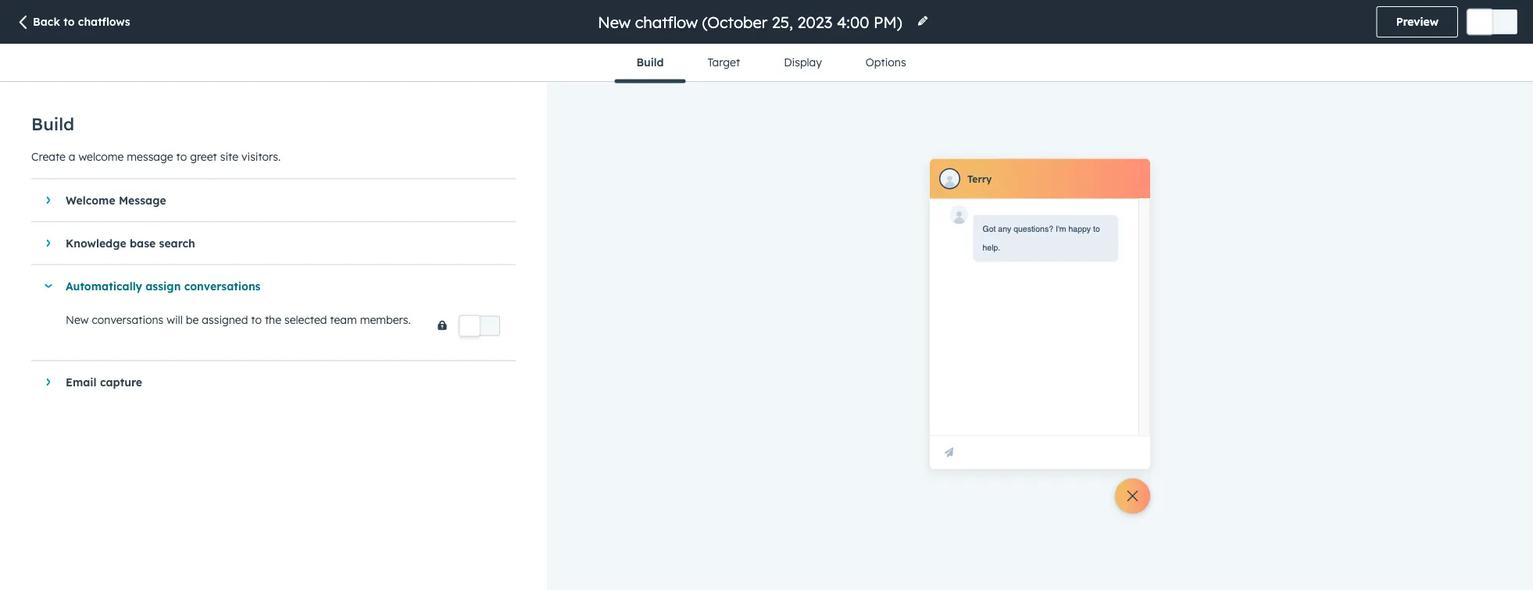 Task type: vqa. For each thing, say whether or not it's contained in the screenshot.
security.
no



Task type: locate. For each thing, give the bounding box(es) containing it.
build left target
[[636, 55, 664, 69]]

back
[[33, 15, 60, 29]]

0 vertical spatial caret image
[[46, 196, 50, 205]]

greet
[[190, 150, 217, 163]]

caret image left automatically
[[44, 284, 53, 288]]

build inside button
[[636, 55, 664, 69]]

knowledge
[[66, 237, 126, 250]]

preview button
[[1377, 6, 1458, 38]]

back to chatflows button
[[16, 14, 130, 31]]

build
[[636, 55, 664, 69], [31, 113, 74, 135]]

assign
[[146, 280, 181, 293]]

2 horizontal spatial to
[[251, 313, 262, 327]]

to left the
[[251, 313, 262, 327]]

conversations down automatically
[[92, 313, 164, 327]]

conversations up assigned
[[184, 280, 261, 293]]

1 vertical spatial to
[[176, 150, 187, 163]]

1 vertical spatial build
[[31, 113, 74, 135]]

caret image for automatically assign conversations
[[44, 284, 53, 288]]

welcome
[[66, 194, 115, 207]]

0 horizontal spatial conversations
[[92, 313, 164, 327]]

caret image inside automatically assign conversations dropdown button
[[44, 284, 53, 288]]

0 vertical spatial conversations
[[184, 280, 261, 293]]

caret image left welcome
[[46, 196, 50, 205]]

caret image inside knowledge base search dropdown button
[[46, 239, 50, 248]]

caret image for knowledge base search
[[46, 239, 50, 248]]

None field
[[596, 11, 907, 32]]

caret image
[[46, 196, 50, 205], [46, 239, 50, 248], [44, 284, 53, 288]]

knowledge base search
[[66, 237, 195, 250]]

to right back
[[63, 15, 75, 29]]

1 vertical spatial caret image
[[46, 239, 50, 248]]

will
[[167, 313, 183, 327]]

2 vertical spatial caret image
[[44, 284, 53, 288]]

knowledge base search button
[[31, 222, 500, 265]]

0 horizontal spatial to
[[63, 15, 75, 29]]

automatically assign conversations button
[[31, 265, 500, 307]]

welcome message button
[[31, 179, 500, 222]]

build up create
[[31, 113, 74, 135]]

0 vertical spatial to
[[63, 15, 75, 29]]

caret image left knowledge
[[46, 239, 50, 248]]

to left greet
[[176, 150, 187, 163]]

to inside back to chatflows button
[[63, 15, 75, 29]]

2 vertical spatial to
[[251, 313, 262, 327]]

0 horizontal spatial build
[[31, 113, 74, 135]]

0 vertical spatial build
[[636, 55, 664, 69]]

new
[[66, 313, 89, 327]]

message
[[127, 150, 173, 163]]

target button
[[686, 44, 762, 81]]

site
[[220, 150, 238, 163]]

1 horizontal spatial to
[[176, 150, 187, 163]]

options button
[[844, 44, 928, 81]]

caret image
[[46, 378, 50, 387]]

navigation
[[615, 44, 928, 83]]

options
[[866, 55, 906, 69]]

target
[[707, 55, 740, 69]]

1 horizontal spatial build
[[636, 55, 664, 69]]

assigned
[[202, 313, 248, 327]]

caret image for welcome message
[[46, 196, 50, 205]]

to
[[63, 15, 75, 29], [176, 150, 187, 163], [251, 313, 262, 327]]

conversations
[[184, 280, 261, 293], [92, 313, 164, 327]]

1 horizontal spatial conversations
[[184, 280, 261, 293]]

selected
[[284, 313, 327, 327]]

display
[[784, 55, 822, 69]]

caret image inside the welcome message dropdown button
[[46, 196, 50, 205]]

search
[[159, 237, 195, 250]]



Task type: describe. For each thing, give the bounding box(es) containing it.
display button
[[762, 44, 844, 81]]

message
[[119, 194, 166, 207]]

be
[[186, 313, 199, 327]]

automatically assign conversations
[[66, 280, 261, 293]]

base
[[130, 237, 156, 250]]

email capture
[[66, 376, 142, 389]]

team
[[330, 313, 357, 327]]

automatically
[[66, 280, 142, 293]]

back to chatflows
[[33, 15, 130, 29]]

conversations inside dropdown button
[[184, 280, 261, 293]]

welcome message
[[66, 194, 166, 207]]

email
[[66, 376, 97, 389]]

1 vertical spatial conversations
[[92, 313, 164, 327]]

navigation containing build
[[615, 44, 928, 83]]

members.
[[360, 313, 411, 327]]

new conversations will be assigned to the selected team members.
[[66, 313, 411, 327]]

welcome
[[78, 150, 124, 163]]

the
[[265, 313, 281, 327]]

create
[[31, 150, 66, 163]]

a
[[69, 150, 75, 163]]

capture
[[100, 376, 142, 389]]

chatflows
[[78, 15, 130, 29]]

email capture button
[[31, 361, 500, 404]]

build button
[[615, 44, 686, 83]]

create a welcome message to greet site visitors.
[[31, 150, 281, 163]]

preview
[[1396, 15, 1439, 29]]

visitors.
[[241, 150, 281, 163]]



